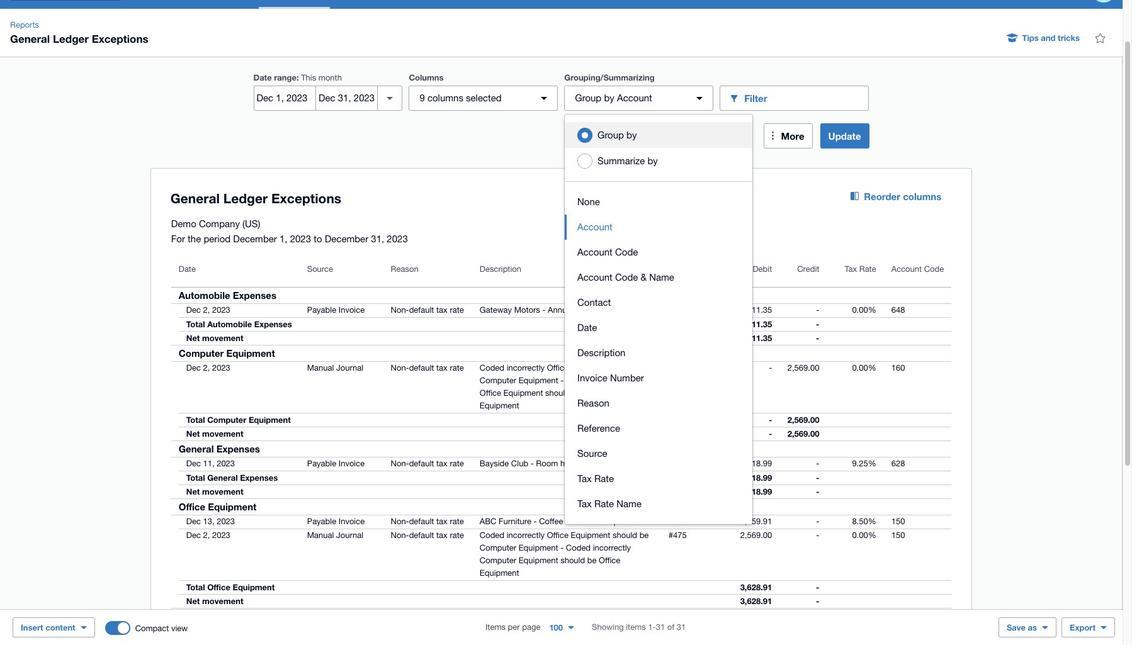 Task type: vqa. For each thing, say whether or not it's contained in the screenshot.


Task type: describe. For each thing, give the bounding box(es) containing it.
account for left "account code" button
[[578, 247, 613, 258]]

name inside tax rate name button
[[617, 499, 642, 510]]

group for group by
[[598, 130, 624, 140]]

- inside "gateway motors - annual service company car" link
[[543, 306, 546, 315]]

view
[[171, 624, 188, 633]]

columns for 9
[[428, 93, 464, 103]]

expenses down total computer equipment
[[217, 444, 260, 455]]

coded down gateway
[[480, 364, 505, 373]]

reception
[[598, 517, 633, 527]]

payable invoice link for dec 11, 2023
[[300, 458, 372, 471]]

bayside
[[480, 459, 509, 469]]

net for 118.99
[[186, 487, 200, 497]]

rate for coded incorrectly office equipment should be computer equipment - coded incorrectly computer equipment should be office equipment
[[450, 531, 464, 541]]

0 horizontal spatial account code button
[[565, 240, 753, 265]]

coded down 'abc'
[[480, 531, 505, 541]]

0 vertical spatial account code
[[578, 247, 638, 258]]

2023 down office equipment
[[217, 517, 235, 527]]

150 for 2,569.00
[[892, 531, 906, 541]]

compact
[[135, 624, 169, 633]]

coded incorrectly office equipment should be computer equipment - coded incorrectly office equipment should be computer equipment
[[480, 364, 649, 411]]

1 horizontal spatial date button
[[565, 316, 753, 341]]

2023 down 'dec 13, 2023'
[[212, 531, 230, 541]]

8.50%
[[853, 517, 877, 527]]

xero
[[480, 627, 497, 636]]

& inside button
[[641, 272, 647, 283]]

2023 down automobile expenses
[[212, 306, 230, 315]]

rate for bayside club - room hire
[[450, 459, 464, 469]]

none button
[[565, 190, 753, 215]]

account inside the group by account popup button
[[617, 93, 653, 103]]

2023 down printing & stationery
[[212, 627, 230, 636]]

0 vertical spatial reference button
[[661, 257, 733, 287]]

be down car
[[640, 364, 649, 373]]

abc furniture - coffee table for reception link
[[472, 516, 640, 529]]

tax rate name
[[578, 499, 642, 510]]

save as
[[1007, 623, 1038, 633]]

demo inside demo company (us) for the period december 1, 2023 to december 31, 2023
[[171, 219, 196, 229]]

411.35 for net movement
[[748, 333, 773, 343]]

code inside button
[[616, 272, 638, 283]]

2023 down computer equipment
[[212, 364, 230, 373]]

source button inside report output element
[[300, 257, 383, 287]]

non-default tax rate for gateway motors - annual service company car
[[391, 306, 464, 315]]

dec 2, 2023 link for gateway motors - annual service company car
[[171, 304, 238, 317]]

net movement for 118.99
[[186, 487, 244, 497]]

3 0.00% link from the top
[[845, 530, 884, 542]]

the
[[188, 234, 201, 244]]

account code & name button
[[565, 265, 753, 290]]

net for 411.35
[[186, 333, 200, 343]]

invoice for gateway motors - annual service company car
[[339, 306, 365, 315]]

1 31 from the left
[[656, 623, 665, 633]]

gateway
[[480, 306, 512, 315]]

- inside "abc furniture - coffee table for reception" link
[[534, 517, 537, 527]]

tax for the bottommost tax rate button
[[578, 474, 592, 484]]

source for the right source button
[[578, 449, 608, 459]]

account code & name
[[578, 272, 675, 283]]

rate for the topmost tax rate button
[[860, 265, 877, 274]]

reason for reason button within report output element
[[391, 265, 419, 274]]

coffee
[[539, 517, 564, 527]]

default for coded incorrectly office equipment should be computer equipment - coded incorrectly computer equipment should be office equipment
[[409, 531, 434, 541]]

2 31 from the left
[[677, 623, 686, 633]]

annual
[[548, 306, 573, 315]]

list of convenience dates image
[[378, 86, 403, 111]]

general for expenses
[[207, 473, 238, 483]]

summarize by
[[598, 156, 658, 166]]

1,
[[280, 234, 288, 244]]

credit
[[798, 265, 820, 274]]

0.00% link for 160
[[845, 362, 884, 375]]

payable invoice link for dec 2, 2023
[[300, 304, 372, 317]]

company
[[604, 306, 638, 315]]

1 vertical spatial reason button
[[565, 391, 753, 416]]

manual journal link for coded incorrectly office equipment should be computer equipment - coded incorrectly office equipment should be computer equipment
[[300, 362, 371, 375]]

1,059.91 link
[[733, 516, 780, 529]]

journal for coded incorrectly office equipment should be computer equipment - coded incorrectly office equipment should be computer equipment
[[336, 364, 364, 373]]

xero demo - print/bind report
[[480, 627, 588, 636]]

1 vertical spatial description button
[[565, 341, 753, 366]]

160 link
[[884, 362, 913, 375]]

coded incorrectly office equipment should be computer equipment - coded incorrectly computer equipment should be office equipment link
[[472, 530, 661, 580]]

coded down table
[[566, 544, 591, 553]]

rate for coded incorrectly office equipment should be computer equipment - coded incorrectly office equipment should be computer equipment
[[450, 364, 464, 373]]

tax for tax rate name button
[[578, 499, 592, 510]]

dec 2, 2023 for coded incorrectly office equipment should be computer equipment - coded incorrectly computer equipment should be office equipment
[[186, 531, 230, 541]]

1 horizontal spatial source button
[[565, 442, 753, 467]]

160
[[892, 364, 906, 373]]

dec 2, 2023 for coded incorrectly office equipment should be computer equipment - coded incorrectly office equipment should be computer equipment
[[186, 364, 230, 373]]

group by account
[[575, 93, 653, 103]]

3 0.00% from the top
[[853, 531, 877, 541]]

- inside xero demo - print/bind report link
[[523, 627, 526, 636]]

company
[[199, 219, 240, 229]]

club
[[511, 459, 529, 469]]

summarize
[[598, 156, 645, 166]]

1-
[[649, 623, 656, 633]]

ledger
[[53, 32, 89, 45]]

default for bayside club - room hire
[[409, 459, 434, 469]]

by for summarize by
[[648, 156, 658, 166]]

dec for coded incorrectly office equipment should be computer equipment - coded incorrectly office equipment should be computer equipment
[[186, 364, 201, 373]]

printing & stationery
[[179, 611, 272, 622]]

411.35 for total automobile expenses
[[748, 319, 773, 330]]

bayside club - room hire
[[480, 459, 574, 469]]

gateway motors - annual service company car
[[480, 306, 652, 315]]

non-default tax rate link for abc furniture - coffee table for reception
[[383, 516, 472, 529]]

list box containing group by
[[565, 115, 753, 525]]

0 vertical spatial automobile
[[179, 290, 230, 301]]

rate for tax rate name button
[[595, 499, 614, 510]]

4 net from the top
[[186, 597, 200, 607]]

Select end date field
[[316, 86, 378, 110]]

group by account button
[[565, 86, 714, 111]]

non-default tax rate for abc furniture - coffee table for reception
[[391, 517, 464, 527]]

stationery
[[226, 611, 272, 622]]

non-default tax rate link for gateway motors - annual service company car
[[383, 304, 472, 317]]

tax for the topmost tax rate button
[[845, 265, 858, 274]]

total for total office equipment
[[186, 583, 205, 593]]

be left #475
[[640, 531, 649, 541]]

dec for gateway motors - annual service company car
[[186, 306, 201, 315]]

reference inside list box
[[578, 423, 621, 434]]

compact view
[[135, 624, 188, 633]]

columns for reorder
[[904, 191, 942, 202]]

date range : this month
[[254, 72, 342, 83]]

tricks
[[1058, 33, 1080, 43]]

account for "account code" button to the right
[[892, 265, 922, 274]]

#475 link
[[661, 530, 695, 542]]

tax rate for the bottommost tax rate button
[[578, 474, 614, 484]]

2, for coded incorrectly office equipment should be computer equipment - coded incorrectly office equipment should be computer equipment
[[203, 364, 210, 373]]

6 dec from the top
[[186, 627, 201, 636]]

movement for 118.99
[[202, 487, 244, 497]]

group for group by account
[[575, 93, 602, 103]]

coded incorrectly office equipment should be computer equipment - coded incorrectly office equipment should be computer equipment link
[[472, 362, 661, 413]]

automobile expenses
[[179, 290, 277, 301]]

showing items 1-31 of 31
[[592, 623, 686, 633]]

payable for dec 2, 2023
[[307, 306, 337, 315]]

expenses down general expenses
[[240, 473, 278, 483]]

non-default tax rate for bayside club - room hire
[[391, 459, 464, 469]]

update
[[829, 130, 862, 142]]

reports
[[10, 20, 39, 30]]

- inside coded incorrectly office equipment should be computer equipment - coded incorrectly office equipment should be computer equipment
[[561, 376, 564, 386]]

invoice number button
[[565, 366, 753, 391]]

rate for the bottommost tax rate button
[[595, 474, 614, 484]]

11,
[[203, 459, 215, 469]]

print/bind
[[528, 627, 564, 636]]

tax for coded incorrectly office equipment should be computer equipment - coded incorrectly computer equipment should be office equipment
[[437, 531, 448, 541]]

2, for coded incorrectly office equipment should be computer equipment - coded incorrectly computer equipment should be office equipment
[[203, 531, 210, 541]]

general for ledger
[[10, 32, 50, 45]]

exceptions
[[92, 32, 149, 45]]

by for group by
[[627, 130, 637, 140]]

reorder
[[865, 191, 901, 202]]

for
[[586, 517, 596, 527]]

100
[[550, 623, 563, 633]]

export
[[1070, 623, 1096, 633]]

this
[[301, 73, 316, 83]]

insert content
[[21, 623, 75, 633]]

tax rate name button
[[565, 492, 753, 517]]

group by
[[598, 130, 637, 140]]

reason button inside report output element
[[383, 257, 472, 287]]

description for description button to the bottom
[[578, 348, 626, 358]]

411.35 link
[[740, 304, 780, 317]]

selected
[[466, 93, 502, 103]]

demo inside report output element
[[499, 627, 521, 636]]

- inside coded incorrectly office equipment should be computer equipment - coded incorrectly computer equipment should be office equipment
[[561, 544, 564, 553]]

1 vertical spatial reference button
[[565, 416, 753, 442]]

manual journal link for coded incorrectly office equipment should be computer equipment - coded incorrectly computer equipment should be office equipment
[[300, 530, 371, 542]]

(us)
[[243, 219, 260, 229]]

total automobile expenses
[[186, 319, 292, 330]]

reports general ledger exceptions
[[10, 20, 149, 45]]

name inside account code & name button
[[650, 272, 675, 283]]

showing
[[592, 623, 624, 633]]

coded left number
[[566, 376, 591, 386]]

150 link for 1,059.91
[[884, 516, 913, 529]]

2023 inside "link"
[[217, 459, 235, 469]]

tips
[[1023, 33, 1039, 43]]

648
[[892, 306, 906, 315]]

debit button
[[733, 257, 780, 287]]

and
[[1042, 33, 1056, 43]]

1 vertical spatial general
[[179, 444, 214, 455]]

2023 right 31,
[[387, 234, 408, 244]]

invoice for abc furniture - coffee table for reception
[[339, 517, 365, 527]]

filter
[[745, 92, 768, 104]]



Task type: locate. For each thing, give the bounding box(es) containing it.
payable invoice link for dec 13, 2023
[[300, 516, 372, 529]]

columns right 9 at the top left of the page
[[428, 93, 464, 103]]

4 non-default tax rate link from the top
[[383, 516, 472, 529]]

8.50% link
[[845, 516, 884, 529]]

insert content button
[[13, 618, 95, 638]]

3,628.91 for net movement
[[741, 597, 773, 607]]

date button up automobile expenses
[[171, 257, 300, 287]]

1 manual from the top
[[307, 364, 334, 373]]

group up summarize
[[598, 130, 624, 140]]

to
[[314, 234, 322, 244]]

group
[[565, 115, 753, 525]]

3 non-default tax rate link from the top
[[383, 458, 472, 471]]

bayside club - room hire link
[[472, 458, 582, 471]]

report
[[567, 627, 588, 636]]

2 vertical spatial 118.99
[[748, 487, 773, 497]]

2 non- from the top
[[391, 364, 409, 373]]

150 link up #475
[[661, 516, 690, 529]]

1 horizontal spatial by
[[627, 130, 637, 140]]

0.00% down 8.50% link
[[853, 531, 877, 541]]

1,059.91
[[741, 517, 773, 527]]

payable invoice link
[[300, 304, 372, 317], [300, 458, 372, 471], [300, 516, 372, 529]]

2 non-default tax rate from the top
[[391, 364, 464, 373]]

-
[[543, 306, 546, 315], [817, 306, 820, 315], [817, 319, 820, 330], [817, 333, 820, 343], [769, 364, 773, 373], [561, 376, 564, 386], [769, 415, 773, 425], [769, 429, 773, 439], [531, 459, 534, 469], [817, 459, 820, 469], [817, 473, 820, 483], [817, 487, 820, 497], [534, 517, 537, 527], [817, 517, 820, 527], [817, 531, 820, 541], [561, 544, 564, 553], [817, 583, 820, 593], [817, 597, 820, 607], [523, 627, 526, 636]]

source inside group
[[578, 449, 608, 459]]

1 december from the left
[[233, 234, 277, 244]]

1 tax from the top
[[437, 306, 448, 315]]

118.99 for net movement
[[748, 487, 773, 497]]

0.00% link down 8.50% link
[[845, 530, 884, 542]]

4 dec from the top
[[186, 517, 201, 527]]

account for account code & name button on the top of the page
[[578, 272, 613, 283]]

dec 11, 2023 link
[[171, 458, 243, 471]]

net for -
[[186, 429, 200, 439]]

payable invoice for dec 11, 2023
[[307, 459, 365, 469]]

3 dec 2, 2023 link from the top
[[171, 530, 238, 542]]

150 for 1,059.91
[[892, 517, 906, 527]]

0 vertical spatial date
[[254, 72, 272, 83]]

description button up gateway motors - annual service company car
[[472, 257, 661, 287]]

reason inside report output element
[[391, 265, 419, 274]]

description up gateway
[[480, 265, 522, 274]]

4 total from the top
[[186, 583, 205, 593]]

net movement up computer equipment
[[186, 333, 244, 343]]

2 payable from the top
[[307, 459, 337, 469]]

debit
[[753, 265, 773, 274]]

december right to
[[325, 234, 369, 244]]

reference button down invoice number "button"
[[565, 416, 753, 442]]

incorrectly
[[507, 364, 545, 373], [593, 376, 631, 386], [507, 531, 545, 541], [593, 544, 631, 553]]

5 non- from the top
[[391, 531, 409, 541]]

dec 2, 2023 link down computer equipment
[[171, 362, 238, 375]]

dec left 13,
[[186, 517, 201, 527]]

demo company (us) for the period december 1, 2023 to december 31, 2023
[[171, 219, 408, 244]]

0 horizontal spatial name
[[617, 499, 642, 510]]

rate for gateway motors - annual service company car
[[450, 306, 464, 315]]

2 vertical spatial 411.35
[[748, 333, 773, 343]]

page
[[522, 623, 541, 633]]

automobile
[[179, 290, 230, 301], [207, 319, 252, 330]]

general inside reports general ledger exceptions
[[10, 32, 50, 45]]

net movement up general expenses
[[186, 429, 244, 439]]

name up reception
[[617, 499, 642, 510]]

description inside report output element
[[480, 265, 522, 274]]

2, down computer equipment
[[203, 364, 210, 373]]

3 118.99 from the top
[[748, 487, 773, 497]]

dec 11, 2023
[[186, 459, 235, 469]]

0 vertical spatial source
[[307, 265, 333, 274]]

0 horizontal spatial source
[[307, 265, 333, 274]]

2 vertical spatial date
[[578, 323, 598, 333]]

0.00% link left 160
[[845, 362, 884, 375]]

2 dec 2, 2023 link from the top
[[171, 362, 238, 375]]

2 118.99 from the top
[[748, 473, 773, 483]]

2, down "printing"
[[203, 627, 210, 636]]

dec left the '11,'
[[186, 459, 201, 469]]

date for left date button
[[179, 265, 196, 274]]

2 3,628.91 from the top
[[741, 597, 773, 607]]

1 horizontal spatial december
[[325, 234, 369, 244]]

1 horizontal spatial tax rate
[[845, 265, 877, 274]]

2 vertical spatial payable invoice
[[307, 517, 365, 527]]

dec 2, 2023 link for coded incorrectly office equipment should be computer equipment - coded incorrectly office equipment should be computer equipment
[[171, 362, 238, 375]]

net up computer equipment
[[186, 333, 200, 343]]

non- for abc furniture - coffee table for reception
[[391, 517, 409, 527]]

3,628.91 for total office equipment
[[741, 583, 773, 593]]

dec 2, 2023 link for coded incorrectly office equipment should be computer equipment - coded incorrectly computer equipment should be office equipment
[[171, 530, 238, 542]]

dec down "printing"
[[186, 627, 201, 636]]

3 default from the top
[[409, 459, 434, 469]]

tax rate button up the tax rate name
[[565, 467, 753, 492]]

1 horizontal spatial date
[[254, 72, 272, 83]]

2 horizontal spatial date
[[578, 323, 598, 333]]

date inside list box
[[578, 323, 598, 333]]

0 horizontal spatial december
[[233, 234, 277, 244]]

payable for dec 11, 2023
[[307, 459, 337, 469]]

1 vertical spatial description
[[578, 348, 626, 358]]

3 payable from the top
[[307, 517, 337, 527]]

date inside report output element
[[179, 265, 196, 274]]

journal for coded incorrectly office equipment should be computer equipment - coded incorrectly computer equipment should be office equipment
[[336, 531, 364, 541]]

reference button
[[661, 257, 733, 287], [565, 416, 753, 442]]

dec 13, 2023
[[186, 517, 235, 527]]

4 movement from the top
[[202, 597, 244, 607]]

1 vertical spatial source
[[578, 449, 608, 459]]

1 vertical spatial &
[[217, 611, 223, 622]]

reason
[[391, 265, 419, 274], [578, 398, 610, 409]]

0 horizontal spatial source button
[[300, 257, 383, 287]]

rate up reception
[[595, 499, 614, 510]]

1 vertical spatial group
[[598, 130, 624, 140]]

reference inside report output element
[[669, 265, 706, 274]]

3 2, from the top
[[203, 531, 210, 541]]

tax rate button
[[827, 257, 884, 287], [565, 467, 753, 492]]

1 net movement from the top
[[186, 333, 244, 343]]

0 vertical spatial reference
[[669, 265, 706, 274]]

movement up general expenses
[[202, 429, 244, 439]]

dec 2, 2023 link down dec 13, 2023 link
[[171, 530, 238, 542]]

0 vertical spatial manual journal
[[307, 364, 364, 373]]

group containing group by
[[565, 115, 753, 525]]

1 411.35 from the top
[[748, 306, 773, 315]]

5 dec from the top
[[186, 531, 201, 541]]

0 vertical spatial &
[[641, 272, 647, 283]]

0 horizontal spatial account code
[[578, 247, 638, 258]]

& inside report output element
[[217, 611, 223, 622]]

1 vertical spatial tax
[[578, 474, 592, 484]]

total general expenses
[[186, 473, 278, 483]]

total computer equipment
[[186, 415, 291, 425]]

reason button down 31,
[[383, 257, 472, 287]]

0 horizontal spatial reason
[[391, 265, 419, 274]]

0 vertical spatial 2,569.00 link
[[780, 362, 827, 375]]

:
[[297, 72, 299, 83]]

1 vertical spatial source button
[[565, 442, 753, 467]]

0 vertical spatial tax
[[845, 265, 858, 274]]

by inside popup button
[[604, 93, 615, 103]]

0 vertical spatial general
[[10, 32, 50, 45]]

default
[[409, 306, 434, 315], [409, 364, 434, 373], [409, 459, 434, 469], [409, 517, 434, 527], [409, 531, 434, 541]]

150 link for 2,569.00
[[884, 530, 913, 542]]

month
[[319, 73, 342, 83]]

account code up the 648
[[892, 265, 945, 274]]

service
[[576, 306, 602, 315]]

source button up tax rate name button
[[565, 442, 753, 467]]

1 horizontal spatial source
[[578, 449, 608, 459]]

1 vertical spatial payable
[[307, 459, 337, 469]]

dec 2, 2023 link down "printing"
[[171, 626, 238, 638]]

summarize by button
[[565, 148, 753, 174]]

tax inside report output element
[[845, 265, 858, 274]]

account up the 648
[[892, 265, 922, 274]]

1 vertical spatial 411.35
[[748, 319, 773, 330]]

movement up printing & stationery
[[202, 597, 244, 607]]

& up the "contact" button
[[641, 272, 647, 283]]

1 vertical spatial tax rate button
[[565, 467, 753, 492]]

1 vertical spatial payable invoice link
[[300, 458, 372, 471]]

reason inside group
[[578, 398, 610, 409]]

2 rate from the top
[[450, 364, 464, 373]]

account inside report output element
[[892, 265, 922, 274]]

invoice inside "button"
[[578, 373, 608, 384]]

4 non- from the top
[[391, 517, 409, 527]]

non-default tax rate link for bayside club - room hire
[[383, 458, 472, 471]]

0 vertical spatial 411.35
[[748, 306, 773, 315]]

1 movement from the top
[[202, 333, 244, 343]]

table
[[566, 517, 584, 527]]

reference button up the "contact" button
[[661, 257, 733, 287]]

2023 up total general expenses
[[217, 459, 235, 469]]

non- for coded incorrectly office equipment should be computer equipment - coded incorrectly computer equipment should be office equipment
[[391, 531, 409, 541]]

account button
[[565, 215, 753, 240]]

movement for -
[[202, 429, 244, 439]]

general down reports link
[[10, 32, 50, 45]]

3 dec 2, 2023 from the top
[[186, 531, 230, 541]]

rate right credit
[[860, 265, 877, 274]]

1 vertical spatial demo
[[499, 627, 521, 636]]

0 vertical spatial 3,628.91
[[741, 583, 773, 593]]

1 non-default tax rate from the top
[[391, 306, 464, 315]]

for
[[171, 234, 185, 244]]

2 journal from the top
[[336, 531, 364, 541]]

non- for bayside club - room hire
[[391, 459, 409, 469]]

rate up the tax rate name
[[595, 474, 614, 484]]

4 2, from the top
[[203, 627, 210, 636]]

default for gateway motors - annual service company car
[[409, 306, 434, 315]]

invoice for bayside club - room hire
[[339, 459, 365, 469]]

account down grouping/summarizing at the top of the page
[[617, 93, 653, 103]]

1 vertical spatial columns
[[904, 191, 942, 202]]

net up "printing"
[[186, 597, 200, 607]]

non-default tax rate link for coded incorrectly office equipment should be computer equipment - coded incorrectly office equipment should be computer equipment
[[383, 362, 472, 375]]

5 default from the top
[[409, 531, 434, 541]]

rate inside tax rate name button
[[595, 499, 614, 510]]

0 vertical spatial payable invoice link
[[300, 304, 372, 317]]

1 non-default tax rate link from the top
[[383, 304, 472, 317]]

118.99 link
[[740, 458, 780, 471]]

5 tax from the top
[[437, 531, 448, 541]]

dec 2, 2023 down "printing"
[[186, 627, 230, 636]]

3 411.35 from the top
[[748, 333, 773, 343]]

tax for abc furniture - coffee table for reception
[[437, 517, 448, 527]]

2 payable invoice link from the top
[[300, 458, 372, 471]]

reason for bottom reason button
[[578, 398, 610, 409]]

1 journal from the top
[[336, 364, 364, 373]]

default for abc furniture - coffee table for reception
[[409, 517, 434, 527]]

0 vertical spatial journal
[[336, 364, 364, 373]]

by down grouping/summarizing at the top of the page
[[604, 93, 615, 103]]

1 payable invoice from the top
[[307, 306, 365, 315]]

tax rate inside report output element
[[845, 265, 877, 274]]

0 vertical spatial source button
[[300, 257, 383, 287]]

2 december from the left
[[325, 234, 369, 244]]

1 vertical spatial automobile
[[207, 319, 252, 330]]

demo right xero at the left bottom of page
[[499, 627, 521, 636]]

2 vertical spatial by
[[648, 156, 658, 166]]

none
[[578, 197, 600, 207]]

expenses up total automobile expenses
[[233, 290, 277, 301]]

0 vertical spatial group
[[575, 93, 602, 103]]

grouping/summarizing
[[565, 72, 655, 83]]

0.00% for 648
[[853, 306, 877, 315]]

2 net from the top
[[186, 429, 200, 439]]

2 vertical spatial rate
[[595, 499, 614, 510]]

1 vertical spatial date
[[179, 265, 196, 274]]

2 0.00% from the top
[[853, 364, 877, 373]]

0 horizontal spatial columns
[[428, 93, 464, 103]]

1 net from the top
[[186, 333, 200, 343]]

1 dec 2, 2023 from the top
[[186, 306, 230, 315]]

1 non- from the top
[[391, 306, 409, 315]]

dec down dec 13, 2023 link
[[186, 531, 201, 541]]

1 total from the top
[[186, 319, 205, 330]]

1 horizontal spatial columns
[[904, 191, 942, 202]]

payable for dec 13, 2023
[[307, 517, 337, 527]]

general down dec 11, 2023
[[207, 473, 238, 483]]

1 horizontal spatial tax rate button
[[827, 257, 884, 287]]

dec for abc furniture - coffee table for reception
[[186, 517, 201, 527]]

dec 13, 2023 link
[[171, 516, 243, 529]]

1 horizontal spatial description
[[578, 348, 626, 358]]

net movement up printing & stationery
[[186, 597, 244, 607]]

Report title field
[[167, 185, 821, 214]]

118.99 for total general expenses
[[748, 473, 773, 483]]

1 horizontal spatial 31
[[677, 623, 686, 633]]

3 total from the top
[[186, 473, 205, 483]]

reason button
[[383, 257, 472, 287], [565, 391, 753, 416]]

0 horizontal spatial tax rate button
[[565, 467, 753, 492]]

contact
[[578, 297, 611, 308]]

net up office equipment
[[186, 487, 200, 497]]

0 vertical spatial description
[[480, 265, 522, 274]]

december down (us)
[[233, 234, 277, 244]]

by for group by account
[[604, 93, 615, 103]]

save as button
[[999, 618, 1057, 638]]

2 vertical spatial payable invoice link
[[300, 516, 372, 529]]

9 columns selected
[[420, 93, 502, 103]]

export button
[[1062, 618, 1116, 638]]

3 rate from the top
[[450, 459, 464, 469]]

2,569.00 link for #475
[[733, 530, 780, 542]]

columns
[[428, 93, 464, 103], [904, 191, 942, 202]]

movement up computer equipment
[[202, 333, 244, 343]]

2023 right 1,
[[290, 234, 311, 244]]

account code button up the 648
[[884, 257, 952, 287]]

total up general expenses
[[186, 415, 205, 425]]

account inside account code & name button
[[578, 272, 613, 283]]

tax for gateway motors - annual service company car
[[437, 306, 448, 315]]

& right "printing"
[[217, 611, 223, 622]]

9
[[420, 93, 425, 103]]

0 vertical spatial payable invoice
[[307, 306, 365, 315]]

non- for coded incorrectly office equipment should be computer equipment - coded incorrectly office equipment should be computer equipment
[[391, 364, 409, 373]]

1 vertical spatial reason
[[578, 398, 610, 409]]

5 non-default tax rate from the top
[[391, 531, 464, 541]]

contact button
[[565, 290, 753, 316]]

1 0.00% from the top
[[853, 306, 877, 315]]

dec for bayside club - room hire
[[186, 459, 201, 469]]

filter button
[[720, 86, 869, 111]]

expenses down automobile expenses
[[254, 319, 292, 330]]

- inside bayside club - room hire link
[[531, 459, 534, 469]]

columns right reorder
[[904, 191, 942, 202]]

1 manual journal from the top
[[307, 364, 364, 373]]

total up "printing"
[[186, 583, 205, 593]]

non- for gateway motors - annual service company car
[[391, 306, 409, 315]]

2 default from the top
[[409, 364, 434, 373]]

#475
[[669, 531, 687, 541]]

tax rate button right credit
[[827, 257, 884, 287]]

total
[[186, 319, 205, 330], [186, 415, 205, 425], [186, 473, 205, 483], [186, 583, 205, 593]]

dec inside "link"
[[186, 459, 201, 469]]

1 vertical spatial date button
[[565, 316, 753, 341]]

date button down car
[[565, 316, 753, 341]]

account down none
[[578, 222, 613, 232]]

tips and tricks
[[1023, 33, 1080, 43]]

tax rate for the topmost tax rate button
[[845, 265, 877, 274]]

tax inside tax rate name button
[[578, 499, 592, 510]]

source for source button inside the report output element
[[307, 265, 333, 274]]

0 vertical spatial tax rate
[[845, 265, 877, 274]]

1 dec 2, 2023 link from the top
[[171, 304, 238, 317]]

total for total general expenses
[[186, 473, 205, 483]]

description for topmost description button
[[480, 265, 522, 274]]

0 horizontal spatial date button
[[171, 257, 300, 287]]

2 payable invoice from the top
[[307, 459, 365, 469]]

number
[[610, 373, 644, 384]]

1 payable invoice link from the top
[[300, 304, 372, 317]]

31,
[[371, 234, 384, 244]]

save
[[1007, 623, 1026, 633]]

1 vertical spatial manual journal
[[307, 531, 364, 541]]

equipment
[[227, 348, 275, 359], [571, 364, 611, 373], [519, 376, 559, 386], [504, 389, 543, 398], [480, 401, 520, 411], [249, 415, 291, 425], [208, 501, 257, 513], [571, 531, 611, 541], [519, 544, 559, 553], [519, 556, 559, 566], [480, 569, 520, 578], [233, 583, 275, 593]]

date down 'service'
[[578, 323, 598, 333]]

dec for coded incorrectly office equipment should be computer equipment - coded incorrectly computer equipment should be office equipment
[[186, 531, 201, 541]]

tax up for
[[578, 499, 592, 510]]

2 manual journal from the top
[[307, 531, 364, 541]]

0 vertical spatial reason
[[391, 265, 419, 274]]

648 link
[[884, 304, 913, 317]]

0 vertical spatial payable
[[307, 306, 337, 315]]

net up general expenses
[[186, 429, 200, 439]]

0.00% left the 648
[[853, 306, 877, 315]]

1 horizontal spatial reference
[[669, 265, 706, 274]]

account up "contact"
[[578, 272, 613, 283]]

2 tax from the top
[[437, 364, 448, 373]]

add to favourites image
[[1088, 25, 1113, 50]]

2 net movement from the top
[[186, 429, 244, 439]]

of
[[668, 623, 675, 633]]

default for coded incorrectly office equipment should be computer equipment - coded incorrectly office equipment should be computer equipment
[[409, 364, 434, 373]]

net movement up office equipment
[[186, 487, 244, 497]]

0 vertical spatial manual
[[307, 364, 334, 373]]

3 payable invoice link from the top
[[300, 516, 372, 529]]

manual for coded incorrectly office equipment should be computer equipment - coded incorrectly computer equipment should be office equipment
[[307, 531, 334, 541]]

2 non-default tax rate link from the top
[[383, 362, 472, 375]]

account inside account button
[[578, 222, 613, 232]]

2 0.00% link from the top
[[845, 362, 884, 375]]

2,569.00 link for -
[[780, 362, 827, 375]]

tax right credit
[[845, 265, 858, 274]]

more button
[[764, 123, 813, 149]]

abc furniture - coffee table for reception
[[480, 517, 633, 527]]

1 dec from the top
[[186, 306, 201, 315]]

non-default tax rate for coded incorrectly office equipment should be computer equipment - coded incorrectly office equipment should be computer equipment
[[391, 364, 464, 373]]

dec down automobile expenses
[[186, 306, 201, 315]]

0 vertical spatial reason button
[[383, 257, 472, 287]]

source inside report output element
[[307, 265, 333, 274]]

0 vertical spatial 0.00%
[[853, 306, 877, 315]]

0 vertical spatial 0.00% link
[[845, 304, 884, 317]]

1 vertical spatial payable invoice
[[307, 459, 365, 469]]

2 dec 2, 2023 from the top
[[186, 364, 230, 373]]

0 horizontal spatial tax rate
[[578, 474, 614, 484]]

report output element
[[171, 257, 952, 646]]

Select start date field
[[254, 86, 316, 110]]

1 vertical spatial journal
[[336, 531, 364, 541]]

code inside report output element
[[925, 265, 945, 274]]

group inside the group by account popup button
[[575, 93, 602, 103]]

4 default from the top
[[409, 517, 434, 527]]

account code
[[578, 247, 638, 258], [892, 265, 945, 274]]

office equipment
[[179, 501, 257, 513]]

3 non- from the top
[[391, 459, 409, 469]]

date left range
[[254, 72, 272, 83]]

5 rate from the top
[[450, 531, 464, 541]]

source right hire
[[578, 449, 608, 459]]

9.25%
[[853, 459, 877, 469]]

0 horizontal spatial date
[[179, 265, 196, 274]]

rate for abc furniture - coffee table for reception
[[450, 517, 464, 527]]

0 horizontal spatial &
[[217, 611, 223, 622]]

automobile down automobile expenses
[[207, 319, 252, 330]]

more
[[782, 130, 805, 142]]

1 default from the top
[[409, 306, 434, 315]]

net movement
[[186, 333, 244, 343], [186, 429, 244, 439], [186, 487, 244, 497], [186, 597, 244, 607]]

by up summarize by
[[627, 130, 637, 140]]

1 manual journal link from the top
[[300, 362, 371, 375]]

1 vertical spatial rate
[[595, 474, 614, 484]]

dec 2, 2023 down automobile expenses
[[186, 306, 230, 315]]

1 vertical spatial tax rate
[[578, 474, 614, 484]]

2 manual journal link from the top
[[300, 530, 371, 542]]

be
[[640, 364, 649, 373], [573, 389, 582, 398], [640, 531, 649, 541], [588, 556, 597, 566]]

3 net from the top
[[186, 487, 200, 497]]

1 vertical spatial 118.99
[[748, 473, 773, 483]]

4 tax from the top
[[437, 517, 448, 527]]

2, down automobile expenses
[[203, 306, 210, 315]]

4 net movement from the top
[[186, 597, 244, 607]]

1 payable from the top
[[307, 306, 337, 315]]

0 horizontal spatial description
[[480, 265, 522, 274]]

general expenses
[[179, 444, 260, 455]]

net movement for -
[[186, 429, 244, 439]]

2 manual from the top
[[307, 531, 334, 541]]

2 vertical spatial 0.00%
[[853, 531, 877, 541]]

be down invoice number
[[573, 389, 582, 398]]

1 vertical spatial 3,628.91
[[741, 597, 773, 607]]

0.00% link
[[845, 304, 884, 317], [845, 362, 884, 375], [845, 530, 884, 542]]

1 vertical spatial name
[[617, 499, 642, 510]]

items
[[626, 623, 646, 633]]

tips and tricks button
[[1000, 28, 1088, 48]]

source button
[[300, 257, 383, 287], [565, 442, 753, 467]]

manual journal for coded incorrectly office equipment should be computer equipment - coded incorrectly office equipment should be computer equipment
[[307, 364, 364, 373]]

2023
[[290, 234, 311, 244], [387, 234, 408, 244], [212, 306, 230, 315], [212, 364, 230, 373], [217, 459, 235, 469], [217, 517, 235, 527], [212, 531, 230, 541], [212, 627, 230, 636]]

dec
[[186, 306, 201, 315], [186, 364, 201, 373], [186, 459, 201, 469], [186, 517, 201, 527], [186, 531, 201, 541], [186, 627, 201, 636]]

4 dec 2, 2023 from the top
[[186, 627, 230, 636]]

dec 2, 2023 for gateway motors - annual service company car
[[186, 306, 230, 315]]

office
[[547, 364, 569, 373], [480, 389, 502, 398], [179, 501, 205, 513], [547, 531, 569, 541], [599, 556, 621, 566], [207, 583, 230, 593]]

1 horizontal spatial account code button
[[884, 257, 952, 287]]

2 total from the top
[[186, 415, 205, 425]]

net movement for 411.35
[[186, 333, 244, 343]]

be down for
[[588, 556, 597, 566]]

total up computer equipment
[[186, 319, 205, 330]]

2 2, from the top
[[203, 364, 210, 373]]

0 horizontal spatial 31
[[656, 623, 665, 633]]

columns
[[409, 72, 444, 83]]

non-default tax rate for coded incorrectly office equipment should be computer equipment - coded incorrectly computer equipment should be office equipment
[[391, 531, 464, 541]]

1 rate from the top
[[450, 306, 464, 315]]

movement up office equipment
[[202, 487, 244, 497]]

as
[[1029, 623, 1038, 633]]

3 non-default tax rate from the top
[[391, 459, 464, 469]]

5 non-default tax rate link from the top
[[383, 530, 472, 542]]

columns inside button
[[904, 191, 942, 202]]

demo up for
[[171, 219, 196, 229]]

0 vertical spatial tax rate button
[[827, 257, 884, 287]]

3 dec from the top
[[186, 459, 201, 469]]

non-default tax rate link for coded incorrectly office equipment should be computer equipment - coded incorrectly computer equipment should be office equipment
[[383, 530, 472, 542]]

source down to
[[307, 265, 333, 274]]

118.99
[[748, 459, 773, 469], [748, 473, 773, 483], [748, 487, 773, 497]]

100 button
[[542, 618, 582, 638]]

2, for gateway motors - annual service company car
[[203, 306, 210, 315]]

account up the account code & name
[[578, 247, 613, 258]]

1 horizontal spatial reason
[[578, 398, 610, 409]]

4 rate from the top
[[450, 517, 464, 527]]

coded incorrectly office equipment should be computer equipment - coded incorrectly computer equipment should be office equipment
[[480, 531, 649, 578]]

0 vertical spatial by
[[604, 93, 615, 103]]

general up dec 11, 2023 "link"
[[179, 444, 214, 455]]

description up invoice number
[[578, 348, 626, 358]]

0 horizontal spatial by
[[604, 93, 615, 103]]

account code up the account code & name
[[578, 247, 638, 258]]

tax up the tax rate name
[[578, 474, 592, 484]]

3 net movement from the top
[[186, 487, 244, 497]]

4 dec 2, 2023 link from the top
[[171, 626, 238, 638]]

total for total computer equipment
[[186, 415, 205, 425]]

by down group by button
[[648, 156, 658, 166]]

movement for 411.35
[[202, 333, 244, 343]]

tax for bayside club - room hire
[[437, 459, 448, 469]]

dec 2, 2023 link down automobile expenses
[[171, 304, 238, 317]]

2 movement from the top
[[202, 429, 244, 439]]

rate inside report output element
[[860, 265, 877, 274]]

1 vertical spatial 0.00%
[[853, 364, 877, 373]]

1 3,628.91 from the top
[[741, 583, 773, 593]]

dec down computer equipment
[[186, 364, 201, 373]]

period
[[204, 234, 231, 244]]

1 0.00% link from the top
[[845, 304, 884, 317]]

reports link
[[5, 19, 44, 32]]

movement
[[202, 333, 244, 343], [202, 429, 244, 439], [202, 487, 244, 497], [202, 597, 244, 607]]

3 movement from the top
[[202, 487, 244, 497]]

payable invoice for dec 13, 2023
[[307, 517, 365, 527]]

0 vertical spatial description button
[[472, 257, 661, 287]]

manual journal for coded incorrectly office equipment should be computer equipment - coded incorrectly computer equipment should be office equipment
[[307, 531, 364, 541]]

2 dec from the top
[[186, 364, 201, 373]]

2 411.35 from the top
[[748, 319, 773, 330]]

1 horizontal spatial name
[[650, 272, 675, 283]]

list box
[[565, 115, 753, 525]]

4 non-default tax rate from the top
[[391, 517, 464, 527]]

1 118.99 from the top
[[748, 459, 773, 469]]

0 horizontal spatial reference
[[578, 423, 621, 434]]

3 payable invoice from the top
[[307, 517, 365, 527]]

0 vertical spatial rate
[[860, 265, 877, 274]]

dec 2, 2023 down dec 13, 2023 link
[[186, 531, 230, 541]]

tax rate up the tax rate name
[[578, 474, 614, 484]]

3 tax from the top
[[437, 459, 448, 469]]

2 vertical spatial 0.00% link
[[845, 530, 884, 542]]

account code inside report output element
[[892, 265, 945, 274]]

1 2, from the top
[[203, 306, 210, 315]]

xero demo - print/bind report link
[[472, 626, 596, 638]]

reference up the "contact" button
[[669, 265, 706, 274]]

group inside group by button
[[598, 130, 624, 140]]

reorder columns button
[[841, 184, 952, 209]]

date for the right date button
[[578, 323, 598, 333]]

0.00% left 160
[[853, 364, 877, 373]]

total for total automobile expenses
[[186, 319, 205, 330]]

1 horizontal spatial account code
[[892, 265, 945, 274]]



